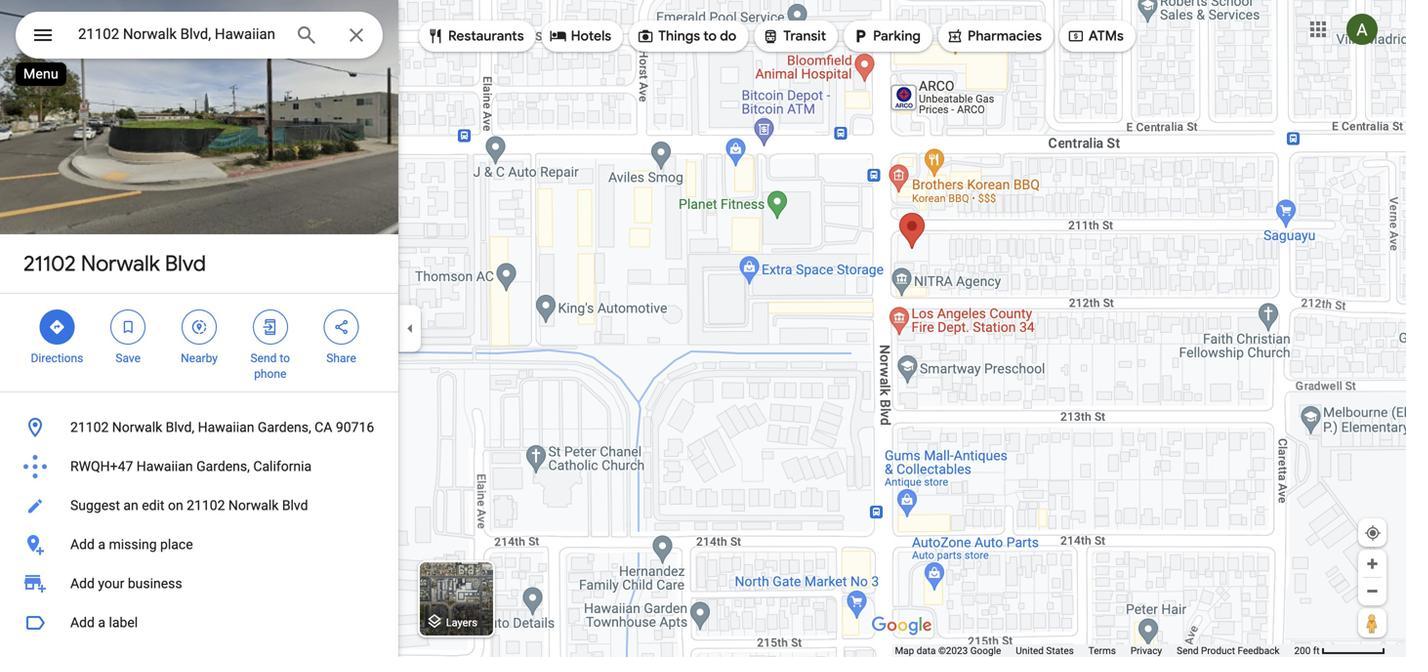 Task type: describe. For each thing, give the bounding box(es) containing it.
map data ©2023 google
[[895, 645, 1002, 657]]

united states
[[1016, 645, 1074, 657]]

add for add your business
[[70, 576, 95, 592]]

atms
[[1089, 27, 1124, 45]]

 atms
[[1068, 25, 1124, 47]]

restaurants
[[448, 27, 524, 45]]

blvd inside button
[[282, 498, 308, 514]]

send for send to phone
[[251, 352, 277, 365]]

rwqh+47 hawaiian gardens, california button
[[0, 447, 399, 487]]

zoom out image
[[1366, 584, 1380, 599]]

parking
[[873, 27, 921, 45]]

on
[[168, 498, 183, 514]]

 pharmacies
[[947, 25, 1042, 47]]

pharmacies
[[968, 27, 1042, 45]]

a for label
[[98, 615, 106, 631]]

footer inside google maps element
[[895, 645, 1295, 657]]

do
[[720, 27, 737, 45]]

terms
[[1089, 645, 1117, 657]]

0 vertical spatial gardens,
[[258, 420, 311, 436]]

21102 norwalk blvd
[[23, 250, 206, 277]]


[[427, 25, 445, 47]]


[[119, 317, 137, 338]]

 parking
[[852, 25, 921, 47]]

united states button
[[1016, 645, 1074, 657]]

zoom in image
[[1366, 557, 1380, 572]]

california
[[253, 459, 312, 475]]

to inside  things to do
[[704, 27, 717, 45]]


[[333, 317, 350, 338]]

 hotels
[[550, 25, 612, 47]]

rwqh+47 hawaiian gardens, california
[[70, 459, 312, 475]]

things
[[659, 27, 701, 45]]

ft
[[1314, 645, 1320, 657]]

save
[[116, 352, 141, 365]]

share
[[327, 352, 356, 365]]

collapse side panel image
[[400, 318, 421, 339]]

21102 for 21102 norwalk blvd, hawaiian gardens, ca 90716
[[70, 420, 109, 436]]

0 vertical spatial hawaiian
[[198, 420, 254, 436]]

product
[[1202, 645, 1236, 657]]

states
[[1047, 645, 1074, 657]]


[[31, 21, 55, 49]]

google maps element
[[0, 0, 1407, 657]]

0 horizontal spatial gardens,
[[196, 459, 250, 475]]

90716
[[336, 420, 374, 436]]

label
[[109, 615, 138, 631]]

 button
[[16, 12, 70, 63]]

send product feedback
[[1177, 645, 1280, 657]]

suggest
[[70, 498, 120, 514]]

show your location image
[[1365, 525, 1382, 542]]

actions for 21102 norwalk blvd region
[[0, 294, 399, 392]]

missing
[[109, 537, 157, 553]]

privacy button
[[1131, 645, 1163, 657]]

21102 for 21102 norwalk blvd
[[23, 250, 76, 277]]


[[762, 25, 780, 47]]

21102 inside suggest an edit on 21102 norwalk blvd button
[[187, 498, 225, 514]]

 things to do
[[637, 25, 737, 47]]



Task type: vqa. For each thing, say whether or not it's contained in the screenshot.


Task type: locate. For each thing, give the bounding box(es) containing it.

[[637, 25, 655, 47]]

your
[[98, 576, 124, 592]]

data
[[917, 645, 936, 657]]

21102 right "on"
[[187, 498, 225, 514]]

add inside add your business link
[[70, 576, 95, 592]]

0 vertical spatial 21102
[[23, 250, 76, 277]]

place
[[160, 537, 193, 553]]

blvd up 
[[165, 250, 206, 277]]

2 a from the top
[[98, 615, 106, 631]]

a
[[98, 537, 106, 553], [98, 615, 106, 631]]

send to phone
[[251, 352, 290, 381]]

None field
[[78, 22, 279, 46]]

hawaiian right blvd,
[[198, 420, 254, 436]]

send for send product feedback
[[1177, 645, 1199, 657]]

map
[[895, 645, 915, 657]]

directions
[[31, 352, 83, 365]]

add left label
[[70, 615, 95, 631]]

21102 norwalk blvd main content
[[0, 0, 399, 657]]

hawaiian up "on"
[[137, 459, 193, 475]]

©2023
[[939, 645, 968, 657]]


[[852, 25, 870, 47]]

add a label button
[[0, 604, 399, 643]]

a inside button
[[98, 615, 106, 631]]

200
[[1295, 645, 1311, 657]]

privacy
[[1131, 645, 1163, 657]]

send left product
[[1177, 645, 1199, 657]]

norwalk left blvd,
[[112, 420, 162, 436]]

1 horizontal spatial hawaiian
[[198, 420, 254, 436]]

1 vertical spatial to
[[280, 352, 290, 365]]

feedback
[[1238, 645, 1280, 657]]

add your business
[[70, 576, 182, 592]]

1 vertical spatial norwalk
[[112, 420, 162, 436]]

norwalk
[[81, 250, 160, 277], [112, 420, 162, 436], [229, 498, 279, 514]]

2 vertical spatial norwalk
[[229, 498, 279, 514]]

hotels
[[571, 27, 612, 45]]

0 horizontal spatial send
[[251, 352, 277, 365]]

send
[[251, 352, 277, 365], [1177, 645, 1199, 657]]

blvd
[[165, 250, 206, 277], [282, 498, 308, 514]]

add
[[70, 537, 95, 553], [70, 576, 95, 592], [70, 615, 95, 631]]

send inside send product feedback button
[[1177, 645, 1199, 657]]

0 horizontal spatial blvd
[[165, 250, 206, 277]]

1 vertical spatial send
[[1177, 645, 1199, 657]]

200 ft button
[[1295, 645, 1386, 657]]

1 add from the top
[[70, 537, 95, 553]]

1 vertical spatial 21102
[[70, 420, 109, 436]]

1 a from the top
[[98, 537, 106, 553]]

nearby
[[181, 352, 218, 365]]

united
[[1016, 645, 1044, 657]]

 restaurants
[[427, 25, 524, 47]]

1 vertical spatial hawaiian
[[137, 459, 193, 475]]

add inside add a missing place "button"
[[70, 537, 95, 553]]

21102 Norwalk Blvd, Hawaiian Gardens, CA 90716 field
[[16, 12, 383, 59]]

add for add a label
[[70, 615, 95, 631]]

suggest an edit on 21102 norwalk blvd button
[[0, 487, 399, 526]]

hawaiian
[[198, 420, 254, 436], [137, 459, 193, 475]]


[[48, 317, 66, 338]]

add a missing place
[[70, 537, 193, 553]]

21102 up rwqh+47
[[70, 420, 109, 436]]

0 vertical spatial blvd
[[165, 250, 206, 277]]

show street view coverage image
[[1359, 609, 1387, 638]]

blvd down california
[[282, 498, 308, 514]]

2 vertical spatial 21102
[[187, 498, 225, 514]]

norwalk up 
[[81, 250, 160, 277]]

1 vertical spatial gardens,
[[196, 459, 250, 475]]

1 vertical spatial a
[[98, 615, 106, 631]]

21102 norwalk blvd, hawaiian gardens, ca 90716
[[70, 420, 374, 436]]


[[550, 25, 567, 47]]


[[191, 317, 208, 338]]

0 vertical spatial send
[[251, 352, 277, 365]]

gardens, left 'ca'
[[258, 420, 311, 436]]


[[1068, 25, 1085, 47]]

suggest an edit on 21102 norwalk blvd
[[70, 498, 308, 514]]

add your business link
[[0, 565, 399, 604]]

add a label
[[70, 615, 138, 631]]

add for add a missing place
[[70, 537, 95, 553]]

2 vertical spatial add
[[70, 615, 95, 631]]

google account: angela cha  
(angela.cha@adept.ai) image
[[1347, 14, 1379, 45]]

transit
[[784, 27, 827, 45]]

blvd,
[[166, 420, 195, 436]]

1 horizontal spatial send
[[1177, 645, 1199, 657]]

terms button
[[1089, 645, 1117, 657]]

send up phone
[[251, 352, 277, 365]]

1 vertical spatial blvd
[[282, 498, 308, 514]]

norwalk for blvd,
[[112, 420, 162, 436]]

phone
[[254, 367, 287, 381]]

0 vertical spatial a
[[98, 537, 106, 553]]

0 horizontal spatial hawaiian
[[137, 459, 193, 475]]

21102 norwalk blvd, hawaiian gardens, ca 90716 button
[[0, 408, 399, 447]]

3 add from the top
[[70, 615, 95, 631]]

21102 up 
[[23, 250, 76, 277]]

1 horizontal spatial to
[[704, 27, 717, 45]]

norwalk down california
[[229, 498, 279, 514]]

google
[[971, 645, 1002, 657]]

0 vertical spatial norwalk
[[81, 250, 160, 277]]

a inside "button"
[[98, 537, 106, 553]]

footer containing map data ©2023 google
[[895, 645, 1295, 657]]

rwqh+47
[[70, 459, 133, 475]]

none field inside 21102 norwalk blvd, hawaiian gardens, ca 90716 field
[[78, 22, 279, 46]]

0 vertical spatial add
[[70, 537, 95, 553]]


[[262, 317, 279, 338]]

0 horizontal spatial to
[[280, 352, 290, 365]]

add inside add a label button
[[70, 615, 95, 631]]

add a missing place button
[[0, 526, 399, 565]]

to up phone
[[280, 352, 290, 365]]

an
[[123, 498, 138, 514]]

norwalk for blvd
[[81, 250, 160, 277]]

2 add from the top
[[70, 576, 95, 592]]

to left the do
[[704, 27, 717, 45]]

ca
[[315, 420, 333, 436]]

add left your
[[70, 576, 95, 592]]

edit
[[142, 498, 165, 514]]

0 vertical spatial to
[[704, 27, 717, 45]]

gardens, down 21102 norwalk blvd, hawaiian gardens, ca 90716
[[196, 459, 250, 475]]

a for missing
[[98, 537, 106, 553]]

add down suggest
[[70, 537, 95, 553]]

1 vertical spatial add
[[70, 576, 95, 592]]


[[947, 25, 964, 47]]

 search field
[[16, 12, 383, 63]]

1 horizontal spatial blvd
[[282, 498, 308, 514]]

a left label
[[98, 615, 106, 631]]

layers
[[446, 617, 478, 629]]

200 ft
[[1295, 645, 1320, 657]]

to inside send to phone
[[280, 352, 290, 365]]

21102
[[23, 250, 76, 277], [70, 420, 109, 436], [187, 498, 225, 514]]

21102 inside the 21102 norwalk blvd, hawaiian gardens, ca 90716 button
[[70, 420, 109, 436]]

send product feedback button
[[1177, 645, 1280, 657]]

to
[[704, 27, 717, 45], [280, 352, 290, 365]]

a left missing
[[98, 537, 106, 553]]

gardens,
[[258, 420, 311, 436], [196, 459, 250, 475]]

footer
[[895, 645, 1295, 657]]

send inside send to phone
[[251, 352, 277, 365]]

1 horizontal spatial gardens,
[[258, 420, 311, 436]]

 transit
[[762, 25, 827, 47]]

business
[[128, 576, 182, 592]]



